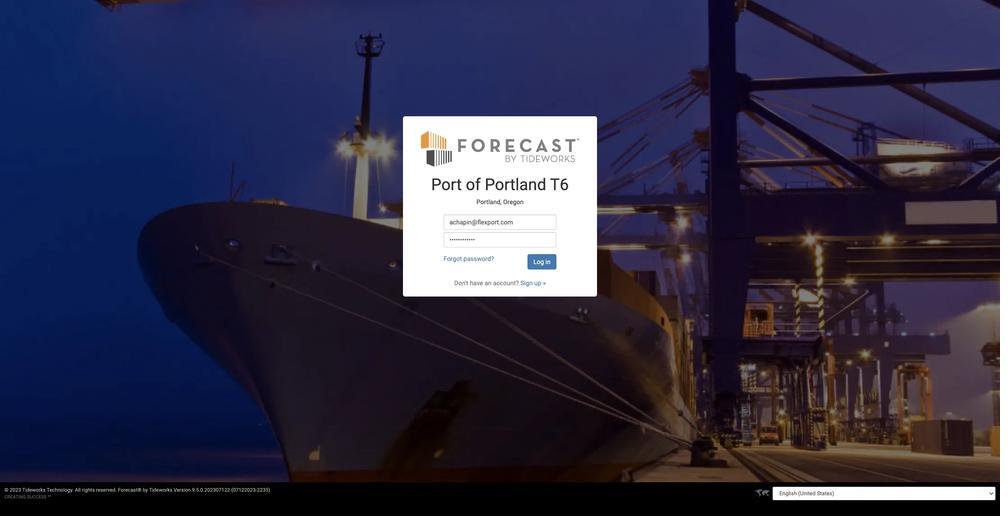 Task type: locate. For each thing, give the bounding box(es) containing it.
port of portland t6 portland, oregon
[[431, 176, 569, 206]]

©
[[5, 488, 8, 494]]

℠
[[48, 495, 51, 500]]

Password password field
[[444, 232, 556, 248]]

9.5.0.202307122
[[192, 488, 230, 494]]

version
[[174, 488, 191, 494]]

t6
[[550, 176, 569, 195]]

don't have an account? sign up »
[[454, 280, 546, 287]]

account?
[[493, 280, 519, 287]]

1 horizontal spatial tideworks
[[149, 488, 172, 494]]

by
[[143, 488, 148, 494]]

forecast®
[[118, 488, 142, 494]]

2235)
[[257, 488, 270, 494]]

have
[[470, 280, 483, 287]]

port
[[431, 176, 462, 195]]

0 horizontal spatial tideworks
[[22, 488, 46, 494]]

up
[[534, 280, 541, 287]]

tideworks up success
[[22, 488, 46, 494]]

1 tideworks from the left
[[22, 488, 46, 494]]

tideworks
[[22, 488, 46, 494], [149, 488, 172, 494]]

forgot password? log in
[[444, 255, 551, 266]]

all
[[75, 488, 81, 494]]

don't
[[454, 280, 468, 287]]

log
[[533, 259, 544, 266]]

sign
[[520, 280, 533, 287]]

Email or username text field
[[444, 215, 556, 230]]

tideworks right by
[[149, 488, 172, 494]]

an
[[485, 280, 492, 287]]

© 2023 tideworks technology. all rights reserved. forecast® by tideworks version 9.5.0.202307122 (07122023-2235) creating success ℠
[[5, 488, 270, 500]]

in
[[546, 259, 551, 266]]



Task type: vqa. For each thing, say whether or not it's contained in the screenshot.
1st tideworks from left
yes



Task type: describe. For each thing, give the bounding box(es) containing it.
sign up » link
[[520, 280, 546, 287]]

password?
[[464, 255, 494, 263]]

forgot
[[444, 255, 462, 263]]

forecast® by tideworks image
[[421, 130, 579, 167]]

success
[[27, 495, 47, 500]]

forgot password? link
[[444, 255, 494, 263]]

log in button
[[528, 255, 556, 270]]

2023
[[10, 488, 21, 494]]

»
[[543, 280, 546, 287]]

oregon
[[503, 198, 524, 206]]

technology.
[[47, 488, 74, 494]]

(07122023-
[[231, 488, 257, 494]]

2 tideworks from the left
[[149, 488, 172, 494]]

portland,
[[476, 198, 502, 206]]

rights
[[82, 488, 95, 494]]

of
[[466, 176, 481, 195]]

creating
[[5, 495, 26, 500]]

reserved.
[[96, 488, 117, 494]]

portland
[[485, 176, 546, 195]]



